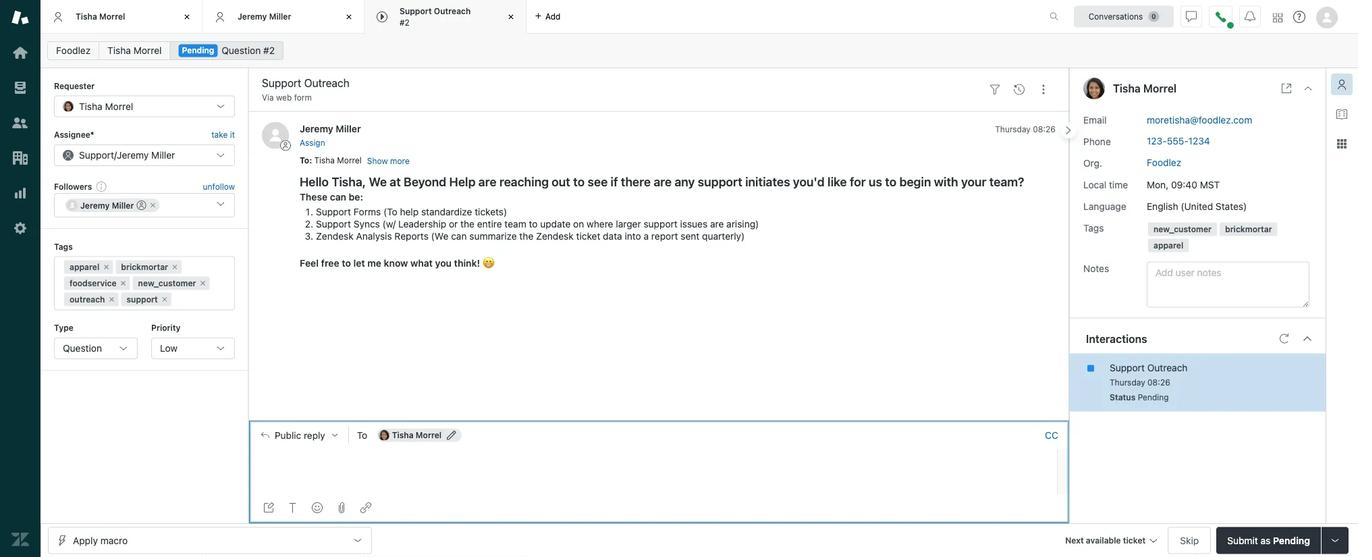 Task type: describe. For each thing, give the bounding box(es) containing it.
it
[[230, 130, 235, 139]]

jeremy miller for "jeremy miller" tab
[[238, 12, 291, 21]]

displays possible ticket submission types image
[[1330, 535, 1341, 546]]

moretisha@foodlez.com
[[1147, 114, 1253, 125]]

Subject field
[[259, 75, 981, 91]]

org.
[[1084, 157, 1103, 169]]

Add user notes text field
[[1147, 262, 1310, 308]]

edit user image
[[447, 430, 457, 440]]

(w/
[[383, 218, 396, 229]]

#2 inside secondary element
[[263, 45, 275, 56]]

to right out
[[574, 174, 585, 189]]

millerjeremy500@gmail.com image
[[67, 200, 78, 211]]

tisha right user icon
[[1114, 82, 1141, 95]]

these
[[300, 191, 328, 202]]

events image
[[1014, 84, 1025, 95]]

1 vertical spatial new_customer
[[138, 279, 196, 288]]

unfollow
[[203, 182, 235, 191]]

think!
[[454, 257, 480, 268]]

feel
[[300, 257, 319, 268]]

foodlez inside secondary element
[[56, 45, 91, 56]]

123-
[[1147, 135, 1168, 146]]

(to
[[384, 206, 398, 217]]

skip
[[1181, 535, 1200, 546]]

take it button
[[212, 128, 235, 142]]

remove image for foodservice
[[119, 279, 127, 287]]

0 vertical spatial thursday
[[996, 124, 1031, 134]]

jeremy miller for jeremy miller option at the top of page
[[80, 201, 134, 210]]

organizations image
[[11, 149, 29, 167]]

as
[[1261, 535, 1271, 546]]

any
[[675, 174, 695, 189]]

available
[[1087, 536, 1122, 545]]

morrel left edit user icon
[[416, 430, 442, 440]]

question for question
[[63, 343, 102, 354]]

question #2
[[222, 45, 275, 56]]

team
[[505, 218, 527, 229]]

tisha right moretisha@foodlez.com icon
[[392, 430, 414, 440]]

time
[[1110, 179, 1129, 190]]

to : tisha morrel show more
[[300, 156, 410, 166]]

assignee* element
[[54, 144, 235, 166]]

0 horizontal spatial the
[[461, 218, 475, 229]]

apps image
[[1337, 138, 1348, 149]]

123-555-1234 link
[[1147, 135, 1211, 146]]

notes
[[1084, 263, 1110, 274]]

requester
[[54, 81, 95, 90]]

via
[[262, 93, 274, 102]]

tisha inside tisha morrel tab
[[76, 12, 97, 21]]

2 vertical spatial support
[[127, 295, 158, 304]]

0 horizontal spatial tags
[[54, 242, 73, 251]]

outreach for support outreach #2
[[434, 6, 471, 16]]

beyond
[[404, 174, 447, 189]]

jeremy inside option
[[80, 201, 110, 210]]

1 vertical spatial the
[[520, 230, 534, 241]]

to for to : tisha morrel show more
[[300, 156, 309, 165]]

views image
[[11, 79, 29, 97]]

arising)
[[727, 218, 759, 229]]

macro
[[100, 535, 128, 546]]

begin
[[900, 174, 932, 189]]

reports
[[395, 230, 429, 241]]

let
[[354, 257, 365, 268]]

get started image
[[11, 44, 29, 61]]

assignee*
[[54, 130, 94, 139]]

add link (cmd k) image
[[361, 502, 371, 513]]

0 horizontal spatial are
[[479, 174, 497, 189]]

2 horizontal spatial are
[[710, 218, 724, 229]]

hello
[[300, 174, 329, 189]]

feel free to let me know what you think! 😁️
[[300, 257, 492, 268]]

apply
[[73, 535, 98, 546]]

😁️
[[483, 257, 492, 268]]

add button
[[527, 0, 569, 33]]

08:26 inside support outreach thursday 08:26 status pending
[[1148, 378, 1171, 387]]

tisha morrel inside tab
[[76, 12, 125, 21]]

type
[[54, 323, 74, 333]]

pending inside secondary element
[[182, 46, 214, 55]]

0 vertical spatial new_customer
[[1154, 225, 1212, 234]]

knowledge image
[[1337, 109, 1348, 120]]

us
[[869, 174, 883, 189]]

help
[[450, 174, 476, 189]]

to right team
[[529, 218, 538, 229]]

english (united states)
[[1147, 201, 1248, 212]]

close image for tab containing support outreach
[[504, 10, 518, 24]]

into
[[625, 230, 641, 241]]

assign button
[[300, 137, 325, 149]]

mon,
[[1147, 179, 1169, 190]]

:
[[309, 156, 312, 165]]

ticket inside hello tisha, we at beyond help are reaching out to see if there are any support initiates you'd like for us to begin with your team? these can be: support forms (to help standardize tickets) support syncs (w/ leadership or the entire team to update on where larger support issues are arising) zendesk analysis reports (we can summarize the zendesk ticket data into a report sent quarterly)
[[576, 230, 601, 241]]

get help image
[[1294, 11, 1306, 23]]

/
[[114, 149, 117, 161]]

2 vertical spatial pending
[[1274, 535, 1311, 546]]

there
[[621, 174, 651, 189]]

tisha morrel tab
[[41, 0, 203, 34]]

skip button
[[1169, 527, 1212, 554]]

zendesk image
[[11, 531, 29, 548]]

miller inside the assignee* element
[[151, 149, 175, 161]]

123-555-1234
[[1147, 135, 1211, 146]]

larger
[[616, 218, 641, 229]]

next
[[1066, 536, 1084, 545]]

leadership
[[398, 218, 447, 229]]

thursday 08:26
[[996, 124, 1056, 134]]

local time
[[1084, 179, 1129, 190]]

jeremy inside tab
[[238, 12, 267, 21]]

filter image
[[990, 84, 1001, 95]]

to right us
[[885, 174, 897, 189]]

see
[[588, 174, 608, 189]]

email
[[1084, 114, 1107, 125]]

team?
[[990, 174, 1025, 189]]

where
[[587, 218, 614, 229]]

low button
[[151, 338, 235, 359]]

outreach for support outreach thursday 08:26 status pending
[[1148, 362, 1188, 373]]

customer context image
[[1337, 79, 1348, 90]]

morrel inside to : tisha morrel show more
[[337, 156, 362, 165]]

button displays agent's chat status as invisible. image
[[1187, 11, 1197, 22]]

language
[[1084, 201, 1127, 212]]

remove image for support
[[161, 296, 169, 304]]

avatar image
[[262, 122, 289, 149]]

forms
[[354, 206, 381, 217]]

#2 inside support outreach #2
[[400, 18, 410, 27]]

2 zendesk from the left
[[536, 230, 574, 241]]

support for support / jeremy miller
[[79, 149, 114, 161]]

you'd
[[793, 174, 825, 189]]

user is an agent image
[[137, 201, 146, 210]]

initiates
[[746, 174, 791, 189]]

add attachment image
[[336, 502, 347, 513]]

hide composer image
[[654, 415, 665, 426]]

1 horizontal spatial tags
[[1084, 222, 1105, 233]]

mon, 09:40 mst
[[1147, 179, 1221, 190]]

draft mode image
[[263, 502, 274, 513]]

foodservice
[[70, 279, 117, 288]]

analysis
[[356, 230, 392, 241]]

miller inside jeremy miller option
[[112, 201, 134, 210]]

data
[[603, 230, 623, 241]]

cc button
[[1045, 429, 1059, 441]]

format text image
[[288, 502, 299, 513]]



Task type: vqa. For each thing, say whether or not it's contained in the screenshot.
arrow down icon
no



Task type: locate. For each thing, give the bounding box(es) containing it.
1234
[[1189, 135, 1211, 146]]

next available ticket
[[1066, 536, 1146, 545]]

0 horizontal spatial outreach
[[434, 6, 471, 16]]

brickmortar for brickmortar
[[121, 262, 168, 272]]

0 horizontal spatial apparel
[[70, 262, 99, 272]]

next available ticket button
[[1060, 527, 1163, 556]]

tisha down requester
[[79, 101, 102, 112]]

1 vertical spatial jeremy miller
[[80, 201, 134, 210]]

can left be:
[[330, 191, 346, 202]]

0 horizontal spatial 08:26
[[1033, 124, 1056, 134]]

0 horizontal spatial support
[[127, 295, 158, 304]]

0 horizontal spatial can
[[330, 191, 346, 202]]

1 zendesk from the left
[[316, 230, 354, 241]]

0 vertical spatial the
[[461, 218, 475, 229]]

1 horizontal spatial apparel
[[1154, 241, 1184, 250]]

jeremy
[[238, 12, 267, 21], [300, 123, 333, 134], [117, 149, 149, 161], [80, 201, 110, 210]]

1 vertical spatial remove image
[[108, 296, 116, 304]]

0 vertical spatial jeremy miller
[[238, 12, 291, 21]]

moretisha@foodlez.com image
[[379, 430, 390, 441]]

#2 right close icon
[[400, 18, 410, 27]]

admin image
[[11, 219, 29, 237]]

be:
[[349, 191, 363, 202]]

requester element
[[54, 95, 235, 117]]

0 horizontal spatial close image
[[180, 10, 194, 24]]

#2 down "jeremy miller" tab
[[263, 45, 275, 56]]

at
[[390, 174, 401, 189]]

1 horizontal spatial remove image
[[149, 201, 157, 209]]

miller up to : tisha morrel show more
[[336, 123, 361, 134]]

0 horizontal spatial thursday 08:26 text field
[[996, 124, 1056, 134]]

close image inside tisha morrel tab
[[180, 10, 194, 24]]

support inside the assignee* element
[[79, 149, 114, 161]]

jeremy miller inside tab
[[238, 12, 291, 21]]

1 horizontal spatial outreach
[[1148, 362, 1188, 373]]

apparel inside brickmortar apparel
[[1154, 241, 1184, 250]]

1 vertical spatial 08:26
[[1148, 378, 1171, 387]]

0 vertical spatial to
[[300, 156, 309, 165]]

show more button
[[367, 155, 410, 167]]

0 horizontal spatial brickmortar
[[121, 262, 168, 272]]

pending
[[182, 46, 214, 55], [1138, 393, 1169, 402], [1274, 535, 1311, 546]]

0 vertical spatial remove image
[[149, 201, 157, 209]]

1 horizontal spatial question
[[222, 45, 261, 56]]

555-
[[1168, 135, 1189, 146]]

morrel up tisha morrel link
[[99, 12, 125, 21]]

apparel down english
[[1154, 241, 1184, 250]]

remove image
[[102, 263, 110, 271], [171, 263, 179, 271], [119, 279, 127, 287], [199, 279, 207, 287], [161, 296, 169, 304]]

question down "jeremy miller" tab
[[222, 45, 261, 56]]

miller inside "jeremy miller assign"
[[336, 123, 361, 134]]

miller inside "jeremy miller" tab
[[269, 12, 291, 21]]

remove image right outreach
[[108, 296, 116, 304]]

1 horizontal spatial zendesk
[[536, 230, 574, 241]]

foodlez link up requester
[[47, 41, 99, 60]]

pending right status on the right of page
[[1138, 393, 1169, 402]]

tabs tab list
[[41, 0, 1036, 34]]

user image
[[1084, 78, 1106, 99]]

0 vertical spatial ticket
[[576, 230, 601, 241]]

jeremy down info on adding followers image on the top left of the page
[[80, 201, 110, 210]]

to
[[300, 156, 309, 165], [357, 429, 368, 441]]

1 horizontal spatial jeremy miller
[[238, 12, 291, 21]]

reaching
[[500, 174, 549, 189]]

update
[[540, 218, 571, 229]]

#2
[[400, 18, 410, 27], [263, 45, 275, 56]]

jeremy miller up the question #2 at left
[[238, 12, 291, 21]]

0 vertical spatial tags
[[1084, 222, 1105, 233]]

08:26
[[1033, 124, 1056, 134], [1148, 378, 1171, 387]]

support up status on the right of page
[[1110, 362, 1145, 373]]

1 horizontal spatial ticket
[[1124, 536, 1146, 545]]

view more details image
[[1282, 83, 1293, 94]]

to left let at the left top of page
[[342, 257, 351, 268]]

outreach
[[70, 295, 105, 304]]

new_customer up priority
[[138, 279, 196, 288]]

to inside to : tisha morrel show more
[[300, 156, 309, 165]]

foodlez up requester
[[56, 45, 91, 56]]

support right close icon
[[400, 6, 432, 16]]

morrel inside secondary element
[[134, 45, 162, 56]]

main element
[[0, 0, 41, 557]]

tisha inside to : tisha morrel show more
[[314, 156, 335, 165]]

free
[[321, 257, 339, 268]]

0 horizontal spatial pending
[[182, 46, 214, 55]]

1 vertical spatial can
[[451, 230, 467, 241]]

2 horizontal spatial support
[[698, 174, 743, 189]]

a
[[644, 230, 649, 241]]

support outreach thursday 08:26 status pending
[[1110, 362, 1188, 402]]

you
[[435, 257, 452, 268]]

morrel inside tab
[[99, 12, 125, 21]]

info on adding followers image
[[96, 181, 107, 192]]

what
[[411, 257, 433, 268]]

support inside support outreach thursday 08:26 status pending
[[1110, 362, 1145, 373]]

are left the any
[[654, 174, 672, 189]]

morrel up tisha,
[[337, 156, 362, 165]]

1 horizontal spatial new_customer
[[1154, 225, 1212, 234]]

1 vertical spatial foodlez link
[[1147, 157, 1182, 168]]

morrel
[[99, 12, 125, 21], [134, 45, 162, 56], [1144, 82, 1177, 95], [105, 101, 133, 112], [337, 156, 362, 165], [416, 430, 442, 440]]

report
[[652, 230, 678, 241]]

or
[[449, 218, 458, 229]]

09:40
[[1172, 179, 1198, 190]]

secondary element
[[41, 37, 1359, 64]]

local
[[1084, 179, 1107, 190]]

0 vertical spatial foodlez link
[[47, 41, 99, 60]]

web
[[276, 93, 292, 102]]

1 horizontal spatial close image
[[504, 10, 518, 24]]

remove image for apparel
[[102, 263, 110, 271]]

standardize
[[421, 206, 472, 217]]

to down assign
[[300, 156, 309, 165]]

support for support outreach #2
[[400, 6, 432, 16]]

foodlez link
[[47, 41, 99, 60], [1147, 157, 1182, 168]]

1 horizontal spatial foodlez
[[1147, 157, 1182, 168]]

me
[[368, 257, 382, 268]]

submit as pending
[[1228, 535, 1311, 546]]

remove image
[[149, 201, 157, 209], [108, 296, 116, 304]]

0 vertical spatial outreach
[[434, 6, 471, 16]]

question down type
[[63, 343, 102, 354]]

1 horizontal spatial to
[[357, 429, 368, 441]]

ticket down on
[[576, 230, 601, 241]]

support right the any
[[698, 174, 743, 189]]

(we
[[431, 230, 449, 241]]

1 horizontal spatial pending
[[1138, 393, 1169, 402]]

are
[[479, 174, 497, 189], [654, 174, 672, 189], [710, 218, 724, 229]]

tickets)
[[475, 206, 507, 217]]

tab containing support outreach
[[365, 0, 527, 34]]

thursday 08:26 text field up status on the right of page
[[1110, 378, 1171, 387]]

ticket inside popup button
[[1124, 536, 1146, 545]]

jeremy down requester "element"
[[117, 149, 149, 161]]

brickmortar down the followers element
[[121, 262, 168, 272]]

1 horizontal spatial brickmortar
[[1226, 225, 1273, 234]]

summarize
[[470, 230, 517, 241]]

close image
[[180, 10, 194, 24], [504, 10, 518, 24], [1303, 83, 1314, 94]]

english
[[1147, 201, 1179, 212]]

tisha
[[76, 12, 97, 21], [108, 45, 131, 56], [1114, 82, 1141, 95], [79, 101, 102, 112], [314, 156, 335, 165], [392, 430, 414, 440]]

take
[[212, 130, 228, 139]]

are up quarterly)
[[710, 218, 724, 229]]

to left moretisha@foodlez.com icon
[[357, 429, 368, 441]]

1 vertical spatial support
[[644, 218, 678, 229]]

public reply button
[[249, 421, 348, 449]]

to for to
[[357, 429, 368, 441]]

conversations button
[[1075, 6, 1174, 27]]

tab
[[365, 0, 527, 34]]

priority
[[151, 323, 181, 333]]

the down team
[[520, 230, 534, 241]]

assign
[[300, 138, 325, 148]]

jeremy inside "jeremy miller assign"
[[300, 123, 333, 134]]

1 vertical spatial outreach
[[1148, 362, 1188, 373]]

thursday up status on the right of page
[[1110, 378, 1146, 387]]

brickmortar for brickmortar apparel
[[1226, 225, 1273, 234]]

(united
[[1181, 201, 1214, 212]]

interactions
[[1087, 332, 1148, 345]]

take it
[[212, 130, 235, 139]]

Thursday 08:26 text field
[[996, 124, 1056, 134], [1110, 378, 1171, 387]]

are right help
[[479, 174, 497, 189]]

0 horizontal spatial question
[[63, 343, 102, 354]]

0 vertical spatial pending
[[182, 46, 214, 55]]

foodlez down 123-
[[1147, 157, 1182, 168]]

if
[[611, 174, 618, 189]]

miller up the question #2 at left
[[269, 12, 291, 21]]

states)
[[1216, 201, 1248, 212]]

out
[[552, 174, 571, 189]]

0 horizontal spatial jeremy miller
[[80, 201, 134, 210]]

close image for tisha morrel tab
[[180, 10, 194, 24]]

0 horizontal spatial foodlez link
[[47, 41, 99, 60]]

issues
[[681, 218, 708, 229]]

outreach inside support outreach #2
[[434, 6, 471, 16]]

1 vertical spatial thursday 08:26 text field
[[1110, 378, 1171, 387]]

tisha right zendesk support icon
[[76, 12, 97, 21]]

0 vertical spatial support
[[698, 174, 743, 189]]

0 vertical spatial brickmortar
[[1226, 225, 1273, 234]]

jeremy up 'assign' button
[[300, 123, 333, 134]]

tisha right : in the top left of the page
[[314, 156, 335, 165]]

tisha morrel down tisha morrel tab
[[108, 45, 162, 56]]

question inside popup button
[[63, 343, 102, 354]]

jeremy up the question #2 at left
[[238, 12, 267, 21]]

foodlez link down 123-
[[1147, 157, 1182, 168]]

miller right /
[[151, 149, 175, 161]]

quarterly)
[[702, 230, 745, 241]]

jeremy miller tab
[[203, 0, 365, 34]]

tisha morrel up tisha morrel link
[[76, 12, 125, 21]]

miller left user is an agent image
[[112, 201, 134, 210]]

1 horizontal spatial #2
[[400, 18, 410, 27]]

customers image
[[11, 114, 29, 132]]

1 vertical spatial #2
[[263, 45, 275, 56]]

remove image for new_customer
[[199, 279, 207, 287]]

morrel up /
[[105, 101, 133, 112]]

can down or
[[451, 230, 467, 241]]

support left 'syncs' at left
[[316, 218, 351, 229]]

1 vertical spatial thursday
[[1110, 378, 1146, 387]]

tags down language
[[1084, 222, 1105, 233]]

tisha morrel right user icon
[[1114, 82, 1177, 95]]

zendesk up free
[[316, 230, 354, 241]]

0 vertical spatial apparel
[[1154, 241, 1184, 250]]

0 horizontal spatial ticket
[[576, 230, 601, 241]]

tisha morrel down requester
[[79, 101, 133, 112]]

add
[[546, 12, 561, 21]]

submit
[[1228, 535, 1259, 546]]

0 horizontal spatial #2
[[263, 45, 275, 56]]

1 horizontal spatial support
[[644, 218, 678, 229]]

support inside support outreach #2
[[400, 6, 432, 16]]

remove image right user is an agent image
[[149, 201, 157, 209]]

jeremy miller down info on adding followers image on the top left of the page
[[80, 201, 134, 210]]

1 vertical spatial apparel
[[70, 262, 99, 272]]

1 vertical spatial brickmortar
[[121, 262, 168, 272]]

support
[[400, 6, 432, 16], [79, 149, 114, 161], [316, 206, 351, 217], [316, 218, 351, 229], [1110, 362, 1145, 373]]

followers
[[54, 182, 92, 191]]

question inside secondary element
[[222, 45, 261, 56]]

1 horizontal spatial the
[[520, 230, 534, 241]]

1 horizontal spatial thursday 08:26 text field
[[1110, 378, 1171, 387]]

pending inside support outreach thursday 08:26 status pending
[[1138, 393, 1169, 402]]

1 horizontal spatial foodlez link
[[1147, 157, 1182, 168]]

0 horizontal spatial thursday
[[996, 124, 1031, 134]]

apply macro
[[73, 535, 128, 546]]

1 vertical spatial question
[[63, 343, 102, 354]]

tisha morrel inside secondary element
[[108, 45, 162, 56]]

1 vertical spatial pending
[[1138, 393, 1169, 402]]

morrel up 'moretisha@foodlez.com'
[[1144, 82, 1177, 95]]

zendesk down update
[[536, 230, 574, 241]]

thursday 08:26 text field down events image
[[996, 124, 1056, 134]]

zendesk products image
[[1274, 13, 1283, 23]]

tisha,
[[332, 174, 366, 189]]

on
[[573, 218, 584, 229]]

via web form
[[262, 93, 312, 102]]

outreach
[[434, 6, 471, 16], [1148, 362, 1188, 373]]

jeremy miller assign
[[300, 123, 361, 148]]

0 vertical spatial #2
[[400, 18, 410, 27]]

support up report
[[644, 218, 678, 229]]

0 horizontal spatial new_customer
[[138, 279, 196, 288]]

apparel up foodservice
[[70, 262, 99, 272]]

tags down millerjeremy500@gmail.com image
[[54, 242, 73, 251]]

tisha morrel right moretisha@foodlez.com icon
[[392, 430, 442, 440]]

close image inside tab
[[504, 10, 518, 24]]

public reply
[[275, 429, 325, 441]]

remove image inside jeremy miller option
[[149, 201, 157, 209]]

1 vertical spatial foodlez
[[1147, 157, 1182, 168]]

0 vertical spatial thursday 08:26 text field
[[996, 124, 1056, 134]]

low
[[160, 343, 178, 354]]

know
[[384, 257, 408, 268]]

support outreach #2
[[400, 6, 471, 27]]

0 horizontal spatial zendesk
[[316, 230, 354, 241]]

close image
[[342, 10, 356, 24]]

for
[[850, 174, 866, 189]]

1 vertical spatial tags
[[54, 242, 73, 251]]

jeremy miller option
[[66, 199, 160, 212]]

show
[[367, 156, 388, 166]]

0 vertical spatial question
[[222, 45, 261, 56]]

thursday down events image
[[996, 124, 1031, 134]]

morrel down tisha morrel tab
[[134, 45, 162, 56]]

ticket actions image
[[1039, 84, 1050, 95]]

1 horizontal spatial can
[[451, 230, 467, 241]]

1 vertical spatial to
[[357, 429, 368, 441]]

1 horizontal spatial are
[[654, 174, 672, 189]]

support for support outreach thursday 08:26 status pending
[[1110, 362, 1145, 373]]

new_customer down english (united states)
[[1154, 225, 1212, 234]]

cc
[[1046, 429, 1059, 441]]

jeremy miller inside option
[[80, 201, 134, 210]]

form
[[294, 93, 312, 102]]

insert emojis image
[[312, 502, 323, 513]]

1 horizontal spatial thursday
[[1110, 378, 1146, 387]]

we
[[369, 174, 387, 189]]

0 vertical spatial can
[[330, 191, 346, 202]]

0 vertical spatial foodlez
[[56, 45, 91, 56]]

zendesk support image
[[11, 9, 29, 26]]

morrel inside requester "element"
[[105, 101, 133, 112]]

tisha morrel link
[[99, 41, 170, 60]]

tisha inside requester "element"
[[79, 101, 102, 112]]

like
[[828, 174, 847, 189]]

0 horizontal spatial foodlez
[[56, 45, 91, 56]]

tisha inside tisha morrel link
[[108, 45, 131, 56]]

jeremy inside the assignee* element
[[117, 149, 149, 161]]

outreach inside support outreach thursday 08:26 status pending
[[1148, 362, 1188, 373]]

1 vertical spatial ticket
[[1124, 536, 1146, 545]]

pending right as
[[1274, 535, 1311, 546]]

ticket right available
[[1124, 536, 1146, 545]]

notifications image
[[1245, 11, 1256, 22]]

thursday inside support outreach thursday 08:26 status pending
[[1110, 378, 1146, 387]]

jeremy miller link
[[300, 123, 361, 134]]

support up priority
[[127, 295, 158, 304]]

0 horizontal spatial remove image
[[108, 296, 116, 304]]

entire
[[477, 218, 502, 229]]

brickmortar inside brickmortar apparel
[[1226, 225, 1273, 234]]

followers element
[[54, 193, 235, 218]]

support down these
[[316, 206, 351, 217]]

more
[[390, 156, 410, 166]]

reporting image
[[11, 184, 29, 202]]

0 horizontal spatial to
[[300, 156, 309, 165]]

2 horizontal spatial pending
[[1274, 535, 1311, 546]]

remove image for brickmortar
[[171, 263, 179, 271]]

reply
[[304, 429, 325, 441]]

question button
[[54, 338, 138, 359]]

the right or
[[461, 218, 475, 229]]

question for question #2
[[222, 45, 261, 56]]

tisha down tisha morrel tab
[[108, 45, 131, 56]]

support down assignee*
[[79, 149, 114, 161]]

pending left the question #2 at left
[[182, 46, 214, 55]]

2 horizontal spatial close image
[[1303, 83, 1314, 94]]

brickmortar down states)
[[1226, 225, 1273, 234]]

tisha morrel inside requester "element"
[[79, 101, 133, 112]]

can
[[330, 191, 346, 202], [451, 230, 467, 241]]

1 horizontal spatial 08:26
[[1148, 378, 1171, 387]]

0 vertical spatial 08:26
[[1033, 124, 1056, 134]]



